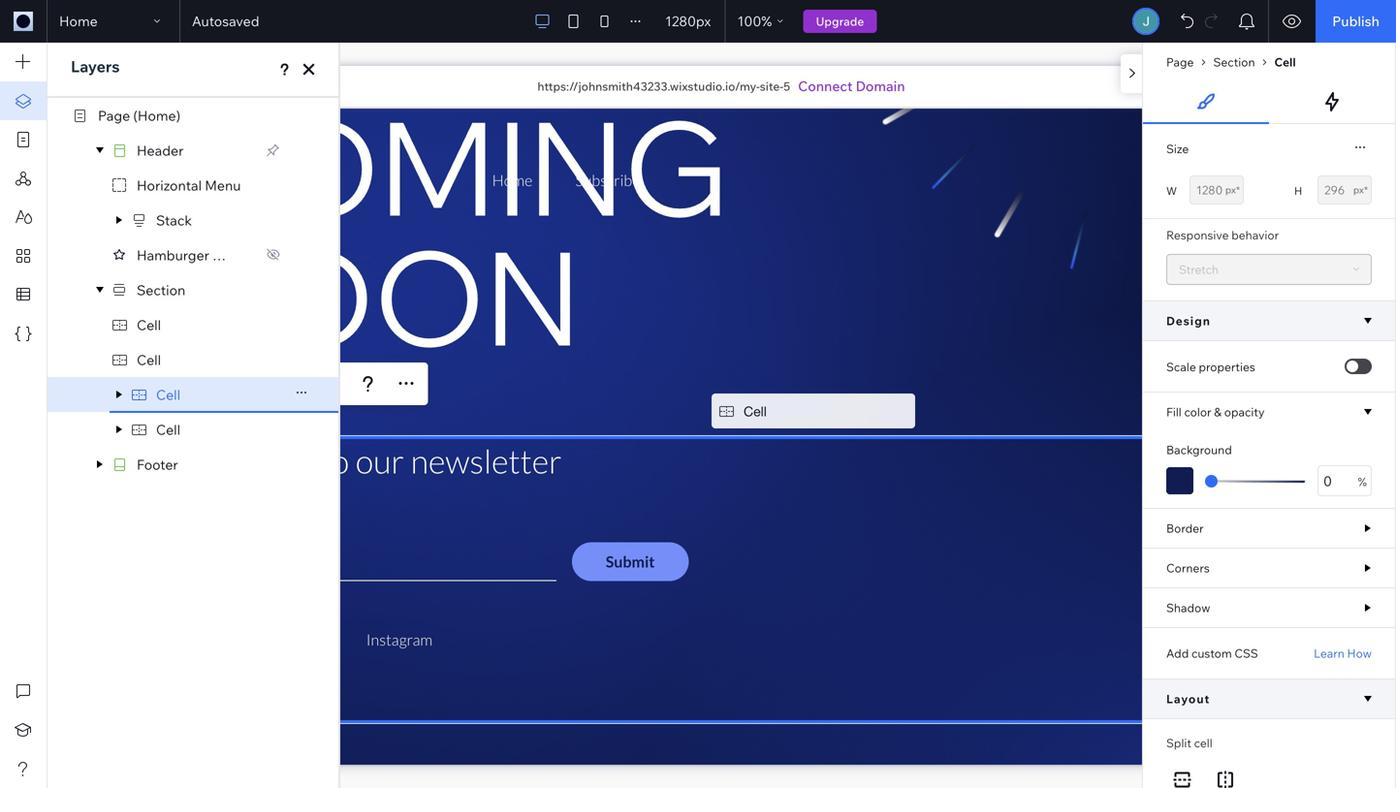 Task type: vqa. For each thing, say whether or not it's contained in the screenshot.
Search within the button
no



Task type: describe. For each thing, give the bounding box(es) containing it.
layers
[[71, 57, 120, 76]]

shadow
[[1167, 601, 1211, 615]]

horizontal menu
[[137, 177, 241, 194]]

cell
[[1194, 736, 1213, 751]]

publish
[[1333, 13, 1380, 30]]

0 horizontal spatial section
[[137, 281, 185, 298]]

color
[[1185, 405, 1212, 419]]

w
[[1167, 184, 1177, 198]]

1280
[[665, 13, 696, 30]]

0 vertical spatial section
[[1214, 55, 1255, 69]]

100 %
[[738, 13, 772, 30]]

split
[[1167, 736, 1192, 751]]

opacity
[[1225, 405, 1265, 419]]

properties
[[1199, 360, 1256, 374]]

design
[[1167, 314, 1211, 328]]

corners
[[1167, 561, 1210, 576]]

fill color & opacity
[[1167, 405, 1265, 419]]

fill
[[1167, 405, 1182, 419]]

layout
[[1167, 692, 1211, 706]]

%
[[762, 13, 772, 30]]

https://johnsmith43233.wixstudio.io/my-site-5 connect domain
[[538, 78, 905, 95]]

(home)
[[133, 107, 180, 124]]

responsive behavior
[[1167, 228, 1279, 242]]

publish button
[[1316, 0, 1396, 43]]

horizontal
[[137, 177, 202, 194]]

how
[[1347, 646, 1372, 661]]

connect
[[798, 78, 853, 95]]

100
[[738, 13, 762, 30]]

stretch
[[1179, 262, 1219, 277]]

site-
[[760, 79, 784, 94]]

home
[[59, 13, 98, 30]]

hamburger
[[137, 247, 209, 264]]

https://johnsmith43233.wixstudio.io/my-
[[538, 79, 760, 94]]

px
[[696, 13, 711, 30]]

border
[[1167, 521, 1204, 536]]

px* for w
[[1226, 184, 1240, 196]]



Task type: locate. For each thing, give the bounding box(es) containing it.
domain
[[856, 78, 905, 95]]

1 vertical spatial menu
[[212, 247, 249, 264]]

page left (home)
[[98, 107, 130, 124]]

add
[[1167, 646, 1189, 661]]

menu for horizontal menu
[[205, 177, 241, 194]]

page (home)
[[98, 107, 180, 124]]

0 vertical spatial page
[[1167, 55, 1194, 69]]

1 horizontal spatial section
[[1214, 55, 1255, 69]]

menu for hamburger menu
[[212, 247, 249, 264]]

custom
[[1192, 646, 1232, 661]]

responsive
[[1167, 228, 1229, 242]]

hamburger menu
[[137, 247, 249, 264]]

0 horizontal spatial px*
[[1226, 184, 1240, 196]]

&
[[1214, 405, 1222, 419]]

5
[[784, 79, 791, 94]]

px*
[[1226, 184, 1240, 196], [1354, 184, 1368, 196]]

size
[[1167, 142, 1189, 156]]

split cell
[[1167, 736, 1213, 751]]

h
[[1295, 184, 1303, 198]]

switch
[[1345, 359, 1372, 374]]

px* for h
[[1354, 184, 1368, 196]]

header
[[137, 142, 184, 159]]

scale
[[1167, 360, 1196, 374]]

menu
[[205, 177, 241, 194], [212, 247, 249, 264]]

cell
[[1275, 55, 1296, 69], [137, 316, 161, 333], [137, 351, 161, 368], [156, 386, 180, 403], [744, 403, 767, 419], [156, 421, 180, 438]]

page up size
[[1167, 55, 1194, 69]]

learn
[[1314, 646, 1345, 661]]

learn how
[[1314, 646, 1372, 661]]

px* right h
[[1354, 184, 1368, 196]]

1280 px
[[665, 13, 711, 30]]

connect domain button
[[798, 77, 905, 96]]

menu right 'hamburger'
[[212, 247, 249, 264]]

avatar image
[[1135, 10, 1158, 33]]

px* up responsive behavior
[[1226, 184, 1240, 196]]

page for page
[[1167, 55, 1194, 69]]

menu right horizontal
[[205, 177, 241, 194]]

behavior
[[1232, 228, 1279, 242]]

add custom css
[[1167, 646, 1258, 661]]

None text field
[[1190, 176, 1244, 205], [1318, 176, 1372, 205], [1190, 176, 1244, 205], [1318, 176, 1372, 205]]

1 horizontal spatial px*
[[1354, 184, 1368, 196]]

page for page (home)
[[98, 107, 130, 124]]

page
[[1167, 55, 1194, 69], [98, 107, 130, 124]]

background
[[1167, 443, 1232, 457]]

footer
[[137, 456, 178, 473]]

learn how link
[[1314, 646, 1372, 661]]

1 horizontal spatial page
[[1167, 55, 1194, 69]]

1 vertical spatial page
[[98, 107, 130, 124]]

None text field
[[1318, 465, 1372, 497]]

stack
[[156, 212, 192, 229]]

1 px* from the left
[[1226, 184, 1240, 196]]

2 px* from the left
[[1354, 184, 1368, 196]]

scale properties
[[1167, 360, 1256, 374]]

0 horizontal spatial page
[[98, 107, 130, 124]]

1 vertical spatial section
[[137, 281, 185, 298]]

css
[[1235, 646, 1258, 661]]

section
[[1214, 55, 1255, 69], [137, 281, 185, 298]]

autosaved
[[192, 13, 259, 30]]

0 vertical spatial menu
[[205, 177, 241, 194]]



